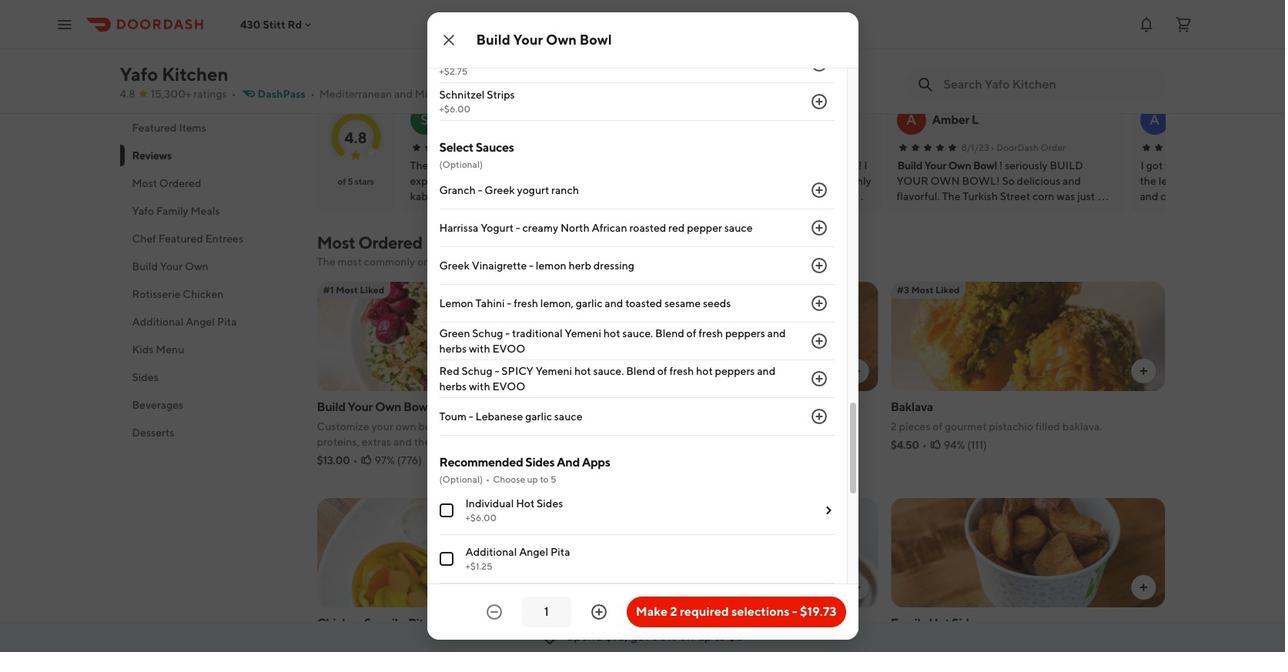 Task type: vqa. For each thing, say whether or not it's contained in the screenshot.
Yogurt
yes



Task type: describe. For each thing, give the bounding box(es) containing it.
add review
[[1025, 65, 1086, 78]]

sauce. for traditional
[[623, 328, 653, 340]]

most ordered button
[[120, 169, 298, 197]]

+$7.50
[[439, 28, 468, 39]]

select sauces (optional)
[[439, 140, 514, 170]]

pick
[[737, 637, 758, 649]]

93%
[[487, 8, 508, 21]]

dressing
[[594, 260, 635, 272]]

pieces
[[899, 421, 931, 433]]

granch
[[439, 184, 476, 197]]

peppers inside green schug - traditional yemeni hot sauce.  blend of fresh peppers and herbs with evoo
[[725, 328, 765, 340]]

1 horizontal spatial build your own bowl
[[898, 159, 997, 172]]

own inside build your own bowl customize your own bowl!  choose your base, toppings, proteins, extras and then sauces!
[[375, 400, 401, 414]]

up inside recommended sides and apps (optional) • choose up to 5
[[527, 474, 538, 485]]

ranch
[[552, 184, 579, 197]]

required
[[680, 605, 729, 619]]

$13.00 •
[[317, 454, 358, 467]]

increase quantity by 1 image for greek vinaigrette - lemon herb dressing
[[810, 257, 828, 275]]

(contains
[[583, 13, 631, 26]]

where
[[685, 637, 715, 649]]

schnitzel strips +$6.00
[[439, 89, 515, 115]]

public
[[419, 70, 450, 82]]

individual for individual hot sides +$6.00
[[466, 498, 514, 510]]

$8
[[729, 629, 743, 644]]

your inside build your own bowl customize your own bowl!  choose your base, toppings, proteins, extras and then sauces!
[[348, 400, 373, 414]]

#3
[[897, 284, 910, 296]]

featured inside button
[[159, 233, 203, 245]]

0 horizontal spatial sauce
[[554, 411, 583, 423]]

hot for traditional
[[604, 328, 620, 340]]

baklava
[[891, 400, 933, 414]]

individual for individual hot sides
[[604, 400, 658, 414]]

angel for additional angel pita +$1.25
[[519, 546, 548, 559]]

1 vertical spatial greek
[[439, 260, 470, 272]]

yogurt
[[517, 184, 549, 197]]

#1
[[323, 284, 334, 296]]

sauce. for spicy
[[593, 365, 624, 378]]

most ordered
[[132, 177, 201, 189]]

yafo kitchen
[[120, 63, 228, 85]]

0 horizontal spatial 4.8
[[120, 88, 135, 100]]

red
[[669, 222, 685, 234]]

vinaigrette
[[472, 260, 527, 272]]

yemeni for spicy
[[536, 365, 572, 378]]

own down 8/1/23
[[948, 159, 972, 172]]

2 your from the left
[[488, 421, 510, 433]]

+$6.00 inside schnitzel strips +$6.00
[[439, 103, 471, 115]]

2 increase quantity by 1 image from the top
[[810, 93, 828, 111]]

make
[[636, 605, 668, 619]]

1 vertical spatial ratings
[[194, 88, 227, 100]]

yafo for yafo kitchen
[[120, 63, 158, 85]]

stitt
[[263, 18, 285, 30]]

kids entrée kid sized entrée where you pick a protein and side.
[[604, 616, 849, 649]]

pepper
[[687, 222, 722, 234]]

items
[[459, 256, 485, 268]]

spinach,
[[529, 637, 569, 649]]

angel for additional angel pita
[[186, 316, 215, 328]]

select sauces group
[[439, 140, 835, 436]]

choose inside build your own bowl customize your own bowl!  choose your base, toppings, proteins, extras and then sauces!
[[448, 421, 486, 433]]

proteins,
[[317, 436, 360, 448]]

add item to cart image for baklava
[[1138, 365, 1150, 377]]

- left lemon
[[529, 260, 534, 272]]

• right $13.00
[[353, 454, 358, 467]]

the
[[317, 256, 335, 268]]

increase quantity by 1 image for +$2.75
[[810, 55, 828, 73]]

kids menu button
[[120, 336, 298, 364]]

1 vertical spatial up
[[698, 629, 712, 644]]

• right dashpass
[[310, 88, 315, 100]]

chef featured entrees
[[132, 233, 243, 245]]

1 horizontal spatial to
[[715, 629, 726, 644]]

from
[[541, 256, 564, 268]]

hot for spicy
[[575, 365, 591, 378]]

seeds
[[703, 298, 731, 310]]

harrissa
[[439, 222, 479, 234]]

increase quantity by 1 image for lemon tahini - fresh lemon, garlic and toasted sesame seeds
[[810, 294, 828, 313]]

(optional) inside recommended sides and apps (optional) • choose up to 5
[[439, 474, 483, 485]]

toppings,
[[540, 421, 585, 433]]

sides inside "button"
[[132, 371, 158, 384]]

extras
[[362, 436, 391, 448]]

- right toum
[[469, 411, 474, 423]]

with inside chicken spanikopita bite sized baked pitas stuffed with chicken, spinach,
[[462, 637, 483, 649]]

liked for build your own bowl
[[360, 284, 385, 296]]

your inside build your own bowl button
[[925, 159, 947, 172]]

1 vertical spatial garlic
[[525, 411, 552, 423]]

- right "yogurt"
[[516, 222, 520, 234]]

street
[[491, 88, 522, 100]]

sides button
[[120, 364, 298, 391]]

$19.73
[[800, 605, 837, 619]]

chicken spanikopita image
[[317, 498, 592, 608]]

roasted
[[630, 222, 666, 234]]

hot for individual hot sides
[[660, 400, 681, 414]]

blend for peppers
[[655, 328, 685, 340]]

schug for evoo
[[472, 328, 503, 340]]

- inside red schug - spicy yemeni hot sauce.  blend of fresh hot peppers and herbs with evoo
[[495, 365, 499, 378]]

order for a
[[1041, 142, 1066, 153]]

g
[[663, 112, 674, 128]]

reviews
[[452, 70, 489, 82]]

add item to cart image for family hot sides
[[1138, 582, 1150, 594]]

lemon
[[536, 260, 567, 272]]

commonly
[[364, 256, 415, 268]]

reviews for reviews 15,300+ ratings • 141 public reviews
[[317, 47, 379, 67]]

strips
[[487, 89, 515, 101]]

liked for baklava
[[936, 284, 960, 296]]

build your own bowl image
[[317, 282, 592, 391]]

off
[[680, 629, 695, 644]]

evoo inside red schug - spicy yemeni hot sauce.  blend of fresh hot peppers and herbs with evoo
[[493, 381, 525, 393]]

of left stars
[[338, 176, 346, 187]]

increase quantity by 1 image for harrissa yogurt - creamy north african roasted red pepper sauce
[[810, 219, 828, 237]]

• right 8/1/23
[[991, 142, 995, 153]]

hot for family hot sides
[[929, 616, 950, 631]]

pita for additional angel pita
[[217, 316, 237, 328]]

selections
[[732, 605, 790, 619]]

sides for family hot sides
[[952, 616, 981, 631]]

next image
[[1147, 65, 1160, 78]]

toum
[[439, 411, 467, 423]]

decrease quantity by 1 image
[[485, 603, 504, 622]]

close build your own bowl image
[[439, 31, 458, 49]]

food
[[524, 88, 549, 100]]

- inside button
[[792, 605, 798, 619]]

most
[[338, 256, 362, 268]]

fresh for and
[[670, 365, 694, 378]]

family hot sides
[[891, 616, 981, 631]]

chef
[[132, 233, 156, 245]]

group containing kibbeh spiced ground lamb (contains pine nuts)
[[439, 0, 835, 121]]

own
[[396, 421, 416, 433]]

most inside button
[[132, 177, 157, 189]]

build inside build your own bowl customize your own bowl!  choose your base, toppings, proteins, extras and then sauces!
[[317, 400, 346, 414]]

#2
[[610, 284, 623, 296]]

green
[[439, 328, 470, 340]]

+$2.75
[[439, 66, 468, 77]]

0 horizontal spatial 5
[[348, 176, 353, 187]]

• right $4.50 at the right of the page
[[923, 439, 927, 451]]

spicy
[[502, 365, 534, 378]]

north
[[561, 222, 590, 234]]

2 for pieces
[[891, 421, 897, 433]]

2 for required
[[670, 605, 677, 619]]

reviews link
[[317, 47, 379, 67]]

most for build your own bowl
[[336, 284, 358, 296]]

chicken inside chicken spanikopita bite sized baked pitas stuffed with chicken, spinach,
[[317, 616, 362, 631]]

baklava 2 pieces of gourmet pistachio filled baklava.
[[891, 400, 1103, 433]]

apps
[[582, 455, 610, 470]]

2 horizontal spatial hot
[[696, 365, 713, 378]]

review
[[1049, 65, 1086, 78]]

bowl inside button
[[973, 159, 997, 172]]

add
[[1025, 65, 1047, 78]]

1 horizontal spatial garlic
[[576, 298, 603, 310]]

add review button
[[1016, 59, 1095, 84]]

schnitzel
[[439, 89, 485, 101]]

stars
[[355, 176, 374, 187]]

spend
[[567, 629, 603, 644]]

add item to cart image for individual hot sides
[[851, 365, 863, 377]]

- right tahini
[[507, 298, 512, 310]]

sides for individual hot sides
[[683, 400, 712, 414]]

add item to cart image for kids entrée
[[851, 582, 863, 594]]

family inside button
[[156, 205, 188, 217]]

fresh for herbs
[[699, 328, 723, 340]]

your inside build your own button
[[160, 260, 183, 273]]

build your own bowl customize your own bowl!  choose your base, toppings, proteins, extras and then sauces!
[[317, 400, 585, 448]]

entrée
[[630, 616, 667, 631]]

kids for menu
[[132, 344, 154, 356]]

0 items, open order cart image
[[1175, 15, 1193, 34]]

5 inside recommended sides and apps (optional) • choose up to 5
[[551, 474, 556, 485]]

2 a from the left
[[1150, 112, 1160, 128]]

sides inside recommended sides and apps (optional) • choose up to 5
[[525, 455, 555, 470]]

$13.00
[[317, 454, 350, 467]]

protein
[[768, 637, 803, 649]]

featured inside button
[[132, 122, 177, 134]]

lamb
[[553, 13, 581, 26]]

ordered for most ordered
[[159, 177, 201, 189]]

build your own button
[[120, 253, 298, 280]]

#1 most liked
[[323, 284, 385, 296]]

items
[[179, 122, 206, 134]]

grace
[[689, 112, 722, 127]]



Task type: locate. For each thing, give the bounding box(es) containing it.
• inside reviews 15,300+ ratings • 141 public reviews
[[395, 70, 400, 82]]

yemeni for traditional
[[565, 328, 602, 340]]

a left amber
[[906, 112, 917, 128]]

your
[[513, 32, 543, 48], [925, 159, 947, 172], [160, 260, 183, 273], [348, 400, 373, 414]]

1 vertical spatial hot
[[516, 498, 535, 510]]

choose up sauces!
[[448, 421, 486, 433]]

1 vertical spatial sauce.
[[593, 365, 624, 378]]

1 vertical spatial bowl
[[973, 159, 997, 172]]

most up yafo family meals
[[132, 177, 157, 189]]

0 horizontal spatial 15,300+
[[151, 88, 191, 100]]

fresh inside red schug - spicy yemeni hot sauce.  blend of fresh hot peppers and herbs with evoo
[[670, 365, 694, 378]]

build your own bowl inside dialog
[[476, 32, 612, 48]]

blend inside green schug - traditional yemeni hot sauce.  blend of fresh peppers and herbs with evoo
[[655, 328, 685, 340]]

Item Search search field
[[944, 76, 1153, 93]]

featured items
[[132, 122, 206, 134]]

97% (776)
[[375, 454, 422, 467]]

increase quantity by 1 image
[[810, 181, 828, 200], [810, 257, 828, 275], [590, 603, 608, 622]]

increase quantity by 1 image
[[810, 55, 828, 73], [810, 93, 828, 111], [810, 219, 828, 237], [810, 294, 828, 313], [810, 332, 828, 351], [810, 370, 828, 388], [810, 408, 828, 426]]

0 vertical spatial build your own bowl
[[476, 32, 612, 48]]

1 vertical spatial to
[[715, 629, 726, 644]]

garlic right lebanese
[[525, 411, 552, 423]]

order up ranch
[[561, 142, 587, 153]]

pitas
[[399, 637, 423, 649]]

schug right red
[[462, 365, 493, 378]]

0 horizontal spatial a
[[906, 112, 917, 128]]

0 vertical spatial angel
[[186, 316, 215, 328]]

pita inside additional angel pita +$1.25
[[551, 546, 570, 559]]

angel
[[186, 316, 215, 328], [519, 546, 548, 559]]

• doordash order right 8/1/23
[[991, 142, 1066, 153]]

1 horizontal spatial ratings
[[360, 70, 393, 82]]

sides
[[132, 371, 158, 384], [683, 400, 712, 414], [525, 455, 555, 470], [537, 498, 563, 510], [952, 616, 981, 631]]

reviews up most ordered
[[132, 149, 172, 162]]

0 horizontal spatial 2
[[670, 605, 677, 619]]

family hot sides image
[[891, 498, 1166, 608]]

additional
[[132, 316, 184, 328], [466, 546, 517, 559]]

0 horizontal spatial choose
[[448, 421, 486, 433]]

1 increase quantity by 1 image from the top
[[810, 55, 828, 73]]

lemon
[[439, 298, 473, 310]]

ratings inside reviews 15,300+ ratings • 141 public reviews
[[360, 70, 393, 82]]

yafo inside button
[[132, 205, 154, 217]]

0 vertical spatial sauce.
[[623, 328, 653, 340]]

0 vertical spatial individual
[[604, 400, 658, 414]]

kids for entrée
[[604, 616, 628, 631]]

2 horizontal spatial liked
[[936, 284, 960, 296]]

2 evoo from the top
[[493, 381, 525, 393]]

1 horizontal spatial a
[[1150, 112, 1160, 128]]

1 a from the left
[[906, 112, 917, 128]]

then
[[414, 436, 437, 448]]

4 increase quantity by 1 image from the top
[[810, 294, 828, 313]]

herbs down red
[[439, 381, 467, 393]]

1 herbs from the top
[[439, 343, 467, 355]]

0 horizontal spatial garlic
[[525, 411, 552, 423]]

5 left stars
[[348, 176, 353, 187]]

1 horizontal spatial your
[[488, 421, 510, 433]]

1 vertical spatial ordered
[[358, 233, 422, 253]]

1 vertical spatial with
[[469, 381, 490, 393]]

pistachio
[[989, 421, 1034, 433]]

1 vertical spatial blend
[[626, 365, 655, 378]]

1 your from the left
[[372, 421, 393, 433]]

herbs inside green schug - traditional yemeni hot sauce.  blend of fresh peppers and herbs with evoo
[[439, 343, 467, 355]]

kibbeh spiced ground lamb (contains pine nuts) +$7.50
[[439, 13, 685, 39]]

reviews inside reviews 15,300+ ratings • 141 public reviews
[[317, 47, 379, 67]]

(optional) down recommended
[[439, 474, 483, 485]]

featured down yafo family meals
[[159, 233, 203, 245]]

own down chef featured entrees
[[185, 260, 208, 273]]

• inside recommended sides and apps (optional) • choose up to 5
[[486, 474, 490, 485]]

build your own bowl down 8/1/23
[[898, 159, 997, 172]]

increase quantity by 1 image for green schug - traditional yemeni hot sauce.  blend of fresh peppers and herbs with evoo
[[810, 332, 828, 351]]

0 horizontal spatial ratings
[[194, 88, 227, 100]]

hot inside individual hot sides +$6.00
[[516, 498, 535, 510]]

1 vertical spatial pita
[[551, 546, 570, 559]]

a down next image
[[1150, 112, 1160, 128]]

most inside "most ordered the most commonly ordered items and dishes from this store"
[[317, 233, 355, 253]]

1 sized from the left
[[339, 637, 364, 649]]

2 doordash from the left
[[997, 142, 1039, 153]]

with inside green schug - traditional yemeni hot sauce.  blend of fresh peppers and herbs with evoo
[[469, 343, 490, 355]]

to inside recommended sides and apps (optional) • choose up to 5
[[540, 474, 549, 485]]

0 horizontal spatial • doordash order
[[512, 142, 587, 153]]

- inside green schug - traditional yemeni hot sauce.  blend of fresh peppers and herbs with evoo
[[505, 328, 510, 340]]

1 liked from the left
[[360, 284, 385, 296]]

meals
[[191, 205, 220, 217]]

0 horizontal spatial angel
[[186, 316, 215, 328]]

add item to cart image for build your own bowl
[[564, 365, 576, 377]]

1 horizontal spatial • doordash order
[[991, 142, 1066, 153]]

your up customize
[[348, 400, 373, 414]]

2 herbs from the top
[[439, 381, 467, 393]]

sized inside chicken spanikopita bite sized baked pitas stuffed with chicken, spinach,
[[339, 637, 364, 649]]

ordered up commonly on the left
[[358, 233, 422, 253]]

of inside red schug - spicy yemeni hot sauce.  blend of fresh hot peppers and herbs with evoo
[[658, 365, 667, 378]]

your down amber
[[925, 159, 947, 172]]

increase quantity by 1 image for red schug - spicy yemeni hot sauce.  blend of fresh hot peppers and herbs with evoo
[[810, 370, 828, 388]]

liked for individual hot sides
[[649, 284, 673, 296]]

hot inside green schug - traditional yemeni hot sauce.  blend of fresh peppers and herbs with evoo
[[604, 328, 620, 340]]

additional up "+$1.25"
[[466, 546, 517, 559]]

hot down green schug - traditional yemeni hot sauce.  blend of fresh peppers and herbs with evoo
[[575, 365, 591, 378]]

1 vertical spatial 5
[[551, 474, 556, 485]]

with
[[469, 343, 490, 355], [469, 381, 490, 393], [462, 637, 483, 649]]

2 right make
[[670, 605, 677, 619]]

chicken up "additional angel pita" button
[[183, 288, 224, 300]]

0 vertical spatial up
[[527, 474, 538, 485]]

reviews for reviews
[[132, 149, 172, 162]]

1 (optional) from the top
[[439, 159, 483, 170]]

rotisserie chicken
[[132, 288, 224, 300]]

sauce. down green schug - traditional yemeni hot sauce.  blend of fresh peppers and herbs with evoo
[[593, 365, 624, 378]]

greek up "lemon"
[[439, 260, 470, 272]]

red
[[439, 365, 460, 378]]

blend
[[655, 328, 685, 340], [626, 365, 655, 378]]

add item to cart image for chicken spanikopita
[[564, 582, 576, 594]]

5 increase quantity by 1 image from the top
[[810, 332, 828, 351]]

0 vertical spatial 4.8
[[120, 88, 135, 100]]

0 vertical spatial garlic
[[576, 298, 603, 310]]

evoo inside green schug - traditional yemeni hot sauce.  blend of fresh peppers and herbs with evoo
[[493, 343, 525, 355]]

featured
[[132, 122, 177, 134], [159, 233, 203, 245]]

add item to cart image
[[851, 365, 863, 377], [851, 582, 863, 594]]

to left $8 on the right
[[715, 629, 726, 644]]

0 horizontal spatial bowl
[[404, 400, 431, 414]]

most up toasted
[[625, 284, 647, 296]]

up up individual hot sides +$6.00
[[527, 474, 538, 485]]

kids
[[132, 344, 154, 356], [604, 616, 628, 631]]

sized right the kid
[[623, 637, 648, 649]]

b
[[724, 112, 732, 127]]

93% (43)
[[487, 8, 530, 21]]

15,300+ down the yafo kitchen
[[151, 88, 191, 100]]

of up individual hot sides
[[658, 365, 667, 378]]

fresh up individual hot sides
[[670, 365, 694, 378]]

1 vertical spatial 15,300+
[[151, 88, 191, 100]]

beverages
[[132, 399, 183, 411]]

hot for individual hot sides +$6.00
[[516, 498, 535, 510]]

additional angel pita
[[132, 316, 237, 328]]

• doordash order for s
[[512, 142, 587, 153]]

most right #3
[[912, 284, 934, 296]]

6 increase quantity by 1 image from the top
[[810, 370, 828, 388]]

2 (optional) from the top
[[439, 474, 483, 485]]

creamy
[[523, 222, 559, 234]]

430 stitt rd
[[240, 18, 302, 30]]

0 horizontal spatial kids
[[132, 344, 154, 356]]

0 horizontal spatial build your own bowl
[[476, 32, 612, 48]]

your up rotisserie chicken
[[160, 260, 183, 273]]

with inside red schug - spicy yemeni hot sauce.  blend of fresh hot peppers and herbs with evoo
[[469, 381, 490, 393]]

of right pieces
[[933, 421, 943, 433]]

0 vertical spatial herbs
[[439, 343, 467, 355]]

0 vertical spatial additional
[[132, 316, 184, 328]]

desserts
[[132, 427, 174, 439]]

african
[[592, 222, 627, 234]]

yafo left "kitchen"
[[120, 63, 158, 85]]

peppers
[[725, 328, 765, 340], [715, 365, 755, 378]]

angel down individual hot sides +$6.00
[[519, 546, 548, 559]]

blend inside red schug - spicy yemeni hot sauce.  blend of fresh hot peppers and herbs with evoo
[[626, 365, 655, 378]]

kids up the kid
[[604, 616, 628, 631]]

2 sized from the left
[[623, 637, 648, 649]]

sized inside kids entrée kid sized entrée where you pick a protein and side.
[[623, 637, 648, 649]]

pita down 'rotisserie chicken' button
[[217, 316, 237, 328]]

baklava image
[[891, 282, 1166, 391]]

additional for additional angel pita +$1.25
[[466, 546, 517, 559]]

Current quantity is 1 number field
[[531, 604, 562, 621]]

hot up individual hot sides
[[696, 365, 713, 378]]

make 2 required selections - $19.73 button
[[627, 597, 846, 628]]

1 vertical spatial kids
[[604, 616, 628, 631]]

ordered inside button
[[159, 177, 201, 189]]

bowl inside dialog
[[580, 32, 612, 48]]

2 horizontal spatial bowl
[[973, 159, 997, 172]]

1 vertical spatial 2
[[670, 605, 677, 619]]

red schug - spicy yemeni hot sauce.  blend of fresh hot peppers and herbs with evoo
[[439, 365, 776, 393]]

0 vertical spatial with
[[469, 343, 490, 355]]

0 horizontal spatial family
[[156, 205, 188, 217]]

liked right #3
[[936, 284, 960, 296]]

1 horizontal spatial choose
[[493, 474, 525, 485]]

1 horizontal spatial chicken
[[317, 616, 362, 631]]

+$6.00 inside individual hot sides +$6.00
[[466, 512, 497, 524]]

1 add item to cart image from the top
[[851, 365, 863, 377]]

ratings down "kitchen"
[[194, 88, 227, 100]]

0 vertical spatial sauce
[[725, 222, 753, 234]]

side.
[[826, 637, 849, 649]]

2 horizontal spatial hot
[[929, 616, 950, 631]]

1 vertical spatial choose
[[493, 474, 525, 485]]

(optional) inside select sauces (optional)
[[439, 159, 483, 170]]

(43)
[[510, 8, 530, 21]]

of inside baklava 2 pieces of gourmet pistachio filled baklava.
[[933, 421, 943, 433]]

featured left items
[[132, 122, 177, 134]]

bowl down (contains
[[580, 32, 612, 48]]

ratings up mediterranean
[[360, 70, 393, 82]]

1 horizontal spatial 5
[[551, 474, 556, 485]]

eastern
[[452, 88, 489, 100]]

15,300+ inside reviews 15,300+ ratings • 141 public reviews
[[317, 70, 358, 82]]

store
[[586, 256, 611, 268]]

y
[[503, 112, 511, 127]]

lemon,
[[541, 298, 574, 310]]

2 horizontal spatial fresh
[[699, 328, 723, 340]]

build your own
[[132, 260, 208, 273]]

l
[[972, 112, 979, 127]]

1 vertical spatial schug
[[462, 365, 493, 378]]

30%
[[652, 629, 677, 644]]

2 liked from the left
[[649, 284, 673, 296]]

0 horizontal spatial hot
[[516, 498, 535, 510]]

0 horizontal spatial pita
[[217, 316, 237, 328]]

• doordash order
[[512, 142, 587, 153], [991, 142, 1066, 153]]

11/16/23
[[475, 142, 510, 153]]

pita inside button
[[217, 316, 237, 328]]

1 vertical spatial chicken
[[317, 616, 362, 631]]

fresh left the lemon,
[[514, 298, 538, 310]]

0 vertical spatial +$6.00
[[439, 103, 471, 115]]

previous image
[[1116, 65, 1129, 78]]

order down item search search field
[[1041, 142, 1066, 153]]

to up individual hot sides +$6.00
[[540, 474, 549, 485]]

kids inside kids entrée kid sized entrée where you pick a protein and side.
[[604, 616, 628, 631]]

bowl
[[580, 32, 612, 48], [973, 159, 997, 172], [404, 400, 431, 414]]

pita for additional angel pita +$1.25
[[551, 546, 570, 559]]

individual hot sides +$6.00
[[466, 498, 563, 524]]

own inside dialog
[[546, 32, 577, 48]]

+$6.00 down schnitzel
[[439, 103, 471, 115]]

of 5 stars
[[338, 176, 374, 187]]

1 horizontal spatial pita
[[551, 546, 570, 559]]

7 increase quantity by 1 image from the top
[[810, 408, 828, 426]]

1 horizontal spatial liked
[[649, 284, 673, 296]]

15,300+ down the reviews link on the left of the page
[[317, 70, 358, 82]]

with right stuffed at left
[[462, 637, 483, 649]]

0 vertical spatial bowl
[[580, 32, 612, 48]]

bowl down 8/1/23
[[973, 159, 997, 172]]

reviews
[[317, 47, 379, 67], [132, 149, 172, 162]]

$4.50
[[891, 439, 920, 451]]

2 inside button
[[670, 605, 677, 619]]

and inside green schug - traditional yemeni hot sauce.  blend of fresh peppers and herbs with evoo
[[768, 328, 786, 340]]

additional angel pita +$1.25
[[466, 546, 570, 572]]

base,
[[512, 421, 538, 433]]

0 vertical spatial choose
[[448, 421, 486, 433]]

sides for individual hot sides +$6.00
[[537, 498, 563, 510]]

notification bell image
[[1138, 15, 1156, 34]]

pita
[[217, 316, 237, 328], [551, 546, 570, 559]]

0 horizontal spatial order
[[561, 142, 587, 153]]

0 vertical spatial evoo
[[493, 343, 525, 355]]

with down green
[[469, 343, 490, 355]]

1 vertical spatial family
[[891, 616, 927, 631]]

15,300+
[[317, 70, 358, 82], [151, 88, 191, 100]]

your up extras
[[372, 421, 393, 433]]

individual inside individual hot sides +$6.00
[[466, 498, 514, 510]]

1 horizontal spatial doordash
[[997, 142, 1039, 153]]

customize
[[317, 421, 369, 433]]

own up own
[[375, 400, 401, 414]]

angel down 'rotisserie chicken' button
[[186, 316, 215, 328]]

herbs down green
[[439, 343, 467, 355]]

your left the base,
[[488, 421, 510, 433]]

sized for chicken
[[339, 637, 364, 649]]

mediterranean and middle eastern street food
[[319, 88, 549, 100]]

$15,
[[605, 629, 628, 644]]

build
[[476, 32, 511, 48], [898, 159, 923, 172], [132, 260, 158, 273], [317, 400, 346, 414]]

green schug - traditional yemeni hot sauce.  blend of fresh peppers and herbs with evoo
[[439, 328, 786, 355]]

hot down "lemon tahini - fresh lemon, garlic and toasted sesame seeds" in the top of the page
[[604, 328, 620, 340]]

0 vertical spatial 5
[[348, 176, 353, 187]]

1 vertical spatial (optional)
[[439, 474, 483, 485]]

additional for additional angel pita
[[132, 316, 184, 328]]

beverages button
[[120, 391, 298, 419]]

group
[[439, 0, 835, 121]]

3 liked from the left
[[936, 284, 960, 296]]

1 horizontal spatial ordered
[[358, 233, 422, 253]]

1 vertical spatial yafo
[[132, 205, 154, 217]]

2 add item to cart image from the top
[[851, 582, 863, 594]]

sauce. inside green schug - traditional yemeni hot sauce.  blend of fresh peppers and herbs with evoo
[[623, 328, 653, 340]]

• left 141
[[395, 70, 400, 82]]

yemeni inside red schug - spicy yemeni hot sauce.  blend of fresh hot peppers and herbs with evoo
[[536, 365, 572, 378]]

most for baklava
[[912, 284, 934, 296]]

0 horizontal spatial up
[[527, 474, 538, 485]]

0 horizontal spatial your
[[372, 421, 393, 433]]

increase quantity by 1 image for granch - greek yogurt ranch
[[810, 181, 828, 200]]

choose inside recommended sides and apps (optional) • choose up to 5
[[493, 474, 525, 485]]

1 vertical spatial sauce
[[554, 411, 583, 423]]

fresh inside green schug - traditional yemeni hot sauce.  blend of fresh peppers and herbs with evoo
[[699, 328, 723, 340]]

sauce. down toasted
[[623, 328, 653, 340]]

schug inside green schug - traditional yemeni hot sauce.  blend of fresh peppers and herbs with evoo
[[472, 328, 503, 340]]

1 horizontal spatial reviews
[[317, 47, 379, 67]]

pita up current quantity is 1 number field
[[551, 546, 570, 559]]

•
[[395, 70, 400, 82], [232, 88, 236, 100], [310, 88, 315, 100], [512, 142, 515, 153], [991, 142, 995, 153], [923, 439, 927, 451], [353, 454, 358, 467], [486, 474, 490, 485]]

stuffed
[[425, 637, 460, 649]]

doordash up yogurt
[[517, 142, 560, 153]]

1 horizontal spatial sized
[[623, 637, 648, 649]]

peppers inside red schug - spicy yemeni hot sauce.  blend of fresh hot peppers and herbs with evoo
[[715, 365, 755, 378]]

1 vertical spatial increase quantity by 1 image
[[810, 257, 828, 275]]

1 horizontal spatial order
[[1041, 142, 1066, 153]]

and inside red schug - spicy yemeni hot sauce.  blend of fresh hot peppers and herbs with evoo
[[757, 365, 776, 378]]

1 vertical spatial add item to cart image
[[851, 582, 863, 594]]

• down recommended
[[486, 474, 490, 485]]

141
[[402, 70, 417, 82]]

and
[[394, 88, 413, 100], [487, 256, 506, 268], [605, 298, 623, 310], [768, 328, 786, 340], [757, 365, 776, 378], [394, 436, 412, 448], [805, 637, 824, 649]]

1 horizontal spatial family
[[891, 616, 927, 631]]

- left traditional
[[505, 328, 510, 340]]

recommended sides and apps (optional) • choose up to 5
[[439, 455, 610, 485]]

liked down commonly on the left
[[360, 284, 385, 296]]

evoo up spicy on the left of page
[[493, 343, 525, 355]]

5 up individual hot sides +$6.00
[[551, 474, 556, 485]]

build inside dialog
[[476, 32, 511, 48]]

0 horizontal spatial ordered
[[159, 177, 201, 189]]

your inside build your own bowl dialog
[[513, 32, 543, 48]]

yafo for yafo family meals
[[132, 205, 154, 217]]

2 order from the left
[[1041, 142, 1066, 153]]

individual hot sides image
[[604, 282, 879, 391]]

0 vertical spatial chicken
[[183, 288, 224, 300]]

• doordash order for a
[[991, 142, 1066, 153]]

sesame
[[665, 298, 701, 310]]

1 horizontal spatial angel
[[519, 546, 548, 559]]

choose up individual hot sides +$6.00
[[493, 474, 525, 485]]

0 vertical spatial ordered
[[159, 177, 201, 189]]

(111)
[[968, 439, 987, 451]]

0 horizontal spatial greek
[[439, 260, 470, 272]]

order
[[561, 142, 587, 153], [1041, 142, 1066, 153]]

2 vertical spatial with
[[462, 637, 483, 649]]

angel inside "additional angel pita" button
[[186, 316, 215, 328]]

yafo up the chef
[[132, 205, 154, 217]]

additional inside button
[[132, 316, 184, 328]]

sized right bite
[[339, 637, 364, 649]]

yemeni inside green schug - traditional yemeni hot sauce.  blend of fresh peppers and herbs with evoo
[[565, 328, 602, 340]]

and inside build your own bowl customize your own bowl!  choose your base, toppings, proteins, extras and then sauces!
[[394, 436, 412, 448]]

2 inside baklava 2 pieces of gourmet pistachio filled baklava.
[[891, 421, 897, 433]]

sauce
[[725, 222, 753, 234], [554, 411, 583, 423]]

your down ground
[[513, 32, 543, 48]]

of inside green schug - traditional yemeni hot sauce.  blend of fresh peppers and herbs with evoo
[[687, 328, 697, 340]]

individual down recommended
[[466, 498, 514, 510]]

open menu image
[[55, 15, 74, 34]]

0 horizontal spatial blend
[[626, 365, 655, 378]]

kids entrée image
[[604, 498, 879, 608]]

+$6.00 up "+$1.25"
[[466, 512, 497, 524]]

doordash for a
[[997, 142, 1039, 153]]

1 vertical spatial herbs
[[439, 381, 467, 393]]

0 horizontal spatial additional
[[132, 316, 184, 328]]

kid
[[604, 637, 621, 649]]

None checkbox
[[439, 504, 453, 518], [439, 552, 453, 566], [439, 504, 453, 518], [439, 552, 453, 566]]

sides inside individual hot sides +$6.00
[[537, 498, 563, 510]]

garlic right the lemon,
[[576, 298, 603, 310]]

chicken inside 'rotisserie chicken' button
[[183, 288, 224, 300]]

toasted
[[626, 298, 663, 310]]

sauce. inside red schug - spicy yemeni hot sauce.  blend of fresh hot peppers and herbs with evoo
[[593, 365, 624, 378]]

most for individual hot sides
[[625, 284, 647, 296]]

kitchen
[[162, 63, 228, 85]]

herbs inside red schug - spicy yemeni hot sauce.  blend of fresh hot peppers and herbs with evoo
[[439, 381, 467, 393]]

liked up toasted
[[649, 284, 673, 296]]

0 horizontal spatial liked
[[360, 284, 385, 296]]

sauce right the base,
[[554, 411, 583, 423]]

1 vertical spatial fresh
[[699, 328, 723, 340]]

• up 'featured items' button
[[232, 88, 236, 100]]

sauce.
[[623, 328, 653, 340], [593, 365, 624, 378]]

and inside "most ordered the most commonly ordered items and dishes from this store"
[[487, 256, 506, 268]]

blend for hot
[[626, 365, 655, 378]]

ground
[[513, 13, 551, 26]]

0 vertical spatial ratings
[[360, 70, 393, 82]]

0 horizontal spatial fresh
[[514, 298, 538, 310]]

bowl inside build your own bowl customize your own bowl!  choose your base, toppings, proteins, extras and then sauces!
[[404, 400, 431, 414]]

most up the the
[[317, 233, 355, 253]]

2 vertical spatial fresh
[[670, 365, 694, 378]]

recommended sides and apps group
[[439, 455, 835, 652]]

reviews up mediterranean
[[317, 47, 379, 67]]

430
[[240, 18, 261, 30]]

increase quantity by 1 image for toum - lebanese garlic sauce
[[810, 408, 828, 426]]

with up lebanese
[[469, 381, 490, 393]]

schug for with
[[462, 365, 493, 378]]

reviews 15,300+ ratings • 141 public reviews
[[317, 47, 489, 82]]

schug inside red schug - spicy yemeni hot sauce.  blend of fresh hot peppers and herbs with evoo
[[462, 365, 493, 378]]

of down the sesame
[[687, 328, 697, 340]]

#3 most liked
[[897, 284, 960, 296]]

bowl up own
[[404, 400, 431, 414]]

doordash for s
[[517, 142, 560, 153]]

15,300+ ratings •
[[151, 88, 236, 100]]

0 vertical spatial to
[[540, 474, 549, 485]]

build your own bowl dialog
[[427, 0, 858, 652]]

build your own bowl down ground
[[476, 32, 612, 48]]

angel inside additional angel pita +$1.25
[[519, 546, 548, 559]]

featured items button
[[120, 114, 298, 142]]

(optional)
[[439, 159, 483, 170], [439, 474, 483, 485]]

1 evoo from the top
[[493, 343, 525, 355]]

most right #1
[[336, 284, 358, 296]]

ordered for most ordered the most commonly ordered items and dishes from this store
[[358, 233, 422, 253]]

1 • doordash order from the left
[[512, 142, 587, 153]]

1 vertical spatial evoo
[[493, 381, 525, 393]]

• right 11/16/23
[[512, 142, 515, 153]]

spend $15, get 30% off up to $8
[[567, 629, 743, 644]]

greek left yogurt
[[485, 184, 515, 197]]

order for s
[[561, 142, 587, 153]]

and inside kids entrée kid sized entrée where you pick a protein and side.
[[805, 637, 824, 649]]

0 vertical spatial add item to cart image
[[851, 365, 863, 377]]

94% (111)
[[944, 439, 987, 451]]

1 doordash from the left
[[517, 142, 560, 153]]

yemeni down "lemon tahini - fresh lemon, garlic and toasted sesame seeds" in the top of the page
[[565, 328, 602, 340]]

yafo
[[120, 63, 158, 85], [132, 205, 154, 217]]

1 order from the left
[[561, 142, 587, 153]]

sized for kids
[[623, 637, 648, 649]]

- right granch
[[478, 184, 483, 197]]

• doordash order up yogurt
[[512, 142, 587, 153]]

garlic
[[576, 298, 603, 310], [525, 411, 552, 423]]

2 vertical spatial increase quantity by 1 image
[[590, 603, 608, 622]]

- left spicy on the left of page
[[495, 365, 499, 378]]

kids inside kids menu "button"
[[132, 344, 154, 356]]

1 vertical spatial angel
[[519, 546, 548, 559]]

1 horizontal spatial hot
[[604, 328, 620, 340]]

chicken spanikopita bite sized baked pitas stuffed with chicken, spinach,
[[317, 616, 586, 652]]

3 increase quantity by 1 image from the top
[[810, 219, 828, 237]]

up right off
[[698, 629, 712, 644]]

1 horizontal spatial 2
[[891, 421, 897, 433]]

1 horizontal spatial 4.8
[[345, 128, 367, 146]]

ordered inside "most ordered the most commonly ordered items and dishes from this store"
[[358, 233, 422, 253]]

kids menu
[[132, 344, 184, 356]]

granch - greek yogurt ranch
[[439, 184, 579, 197]]

blend down the sesame
[[655, 328, 685, 340]]

4.8 down mediterranean
[[345, 128, 367, 146]]

1 horizontal spatial greek
[[485, 184, 515, 197]]

(optional) down select
[[439, 159, 483, 170]]

2 • doordash order from the left
[[991, 142, 1066, 153]]

add item to cart image
[[564, 365, 576, 377], [1138, 365, 1150, 377], [564, 582, 576, 594], [1138, 582, 1150, 594]]

additional inside additional angel pita +$1.25
[[466, 546, 517, 559]]



